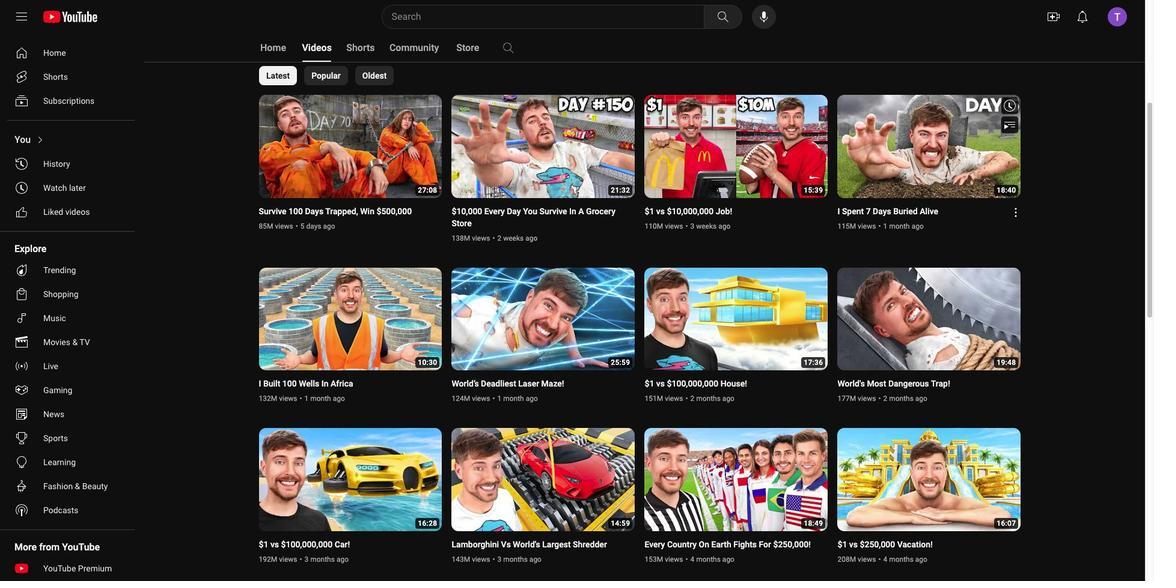 Task type: vqa. For each thing, say whether or not it's contained in the screenshot.


Task type: describe. For each thing, give the bounding box(es) containing it.
most
[[867, 379, 886, 389]]

ago for wells
[[333, 395, 345, 403]]

i built 100 wells in africa
[[259, 379, 353, 389]]

25 minutes, 59 seconds element
[[611, 359, 630, 367]]

124m
[[452, 395, 470, 403]]

0 vertical spatial 100
[[289, 207, 303, 216]]

fights
[[734, 540, 757, 550]]

138m views
[[452, 234, 490, 243]]

lamborghini
[[452, 540, 499, 550]]

vacation!
[[897, 540, 933, 550]]

survive 100 days trapped, win $500,000 link
[[259, 205, 412, 217]]

17:36
[[804, 359, 823, 367]]

alive
[[920, 207, 938, 216]]

0 vertical spatial youtube
[[62, 542, 100, 554]]

132m
[[259, 395, 277, 403]]

3 weeks ago
[[690, 222, 731, 231]]

19:48 link
[[838, 268, 1021, 372]]

2 months ago for dangerous
[[883, 395, 928, 403]]

$10,000
[[452, 207, 482, 216]]

i for i spent 7 days buried alive
[[838, 207, 840, 216]]

shorts inside tab list
[[346, 42, 375, 53]]

$1 vs $10,000,000 job! by mrbeast 110,516,335 views 3 weeks ago 15 minutes element
[[645, 205, 732, 217]]

16:28 link
[[259, 429, 442, 533]]

2 for $100,000,000
[[690, 395, 694, 403]]

ago for you
[[526, 234, 538, 243]]

watch later
[[43, 183, 86, 193]]

latest
[[266, 71, 290, 81]]

deadliest
[[481, 379, 516, 389]]

1 horizontal spatial month
[[503, 395, 524, 403]]

subscriptions
[[43, 96, 95, 106]]

3 for world's
[[497, 556, 502, 564]]

85m views
[[259, 222, 293, 231]]

premium
[[78, 565, 112, 574]]

survive 100 days trapped, win $500,000 by mrbeast 85,705,255 views 5 days ago 27 minutes element
[[259, 205, 412, 217]]

on
[[699, 540, 709, 550]]

a
[[579, 207, 584, 216]]

2 months ago for $100,000,000
[[690, 395, 735, 403]]

ago for car!
[[337, 556, 349, 564]]

vs for $1 vs $250,000 vacation!
[[849, 540, 858, 550]]

16 minutes, 7 seconds element
[[997, 520, 1016, 528]]

ago for trapped,
[[323, 222, 335, 231]]

month for buried
[[889, 222, 910, 231]]

learning
[[43, 458, 76, 468]]

views for world's deadliest laser maze!
[[472, 395, 490, 403]]

115m views
[[838, 222, 876, 231]]

4 for $250,000
[[883, 556, 887, 564]]

home inside tab list
[[260, 42, 286, 53]]

store inside $10,000 every day you survive in a grocery store
[[452, 219, 472, 228]]

trending
[[43, 266, 76, 275]]

110m
[[645, 222, 663, 231]]

liked videos
[[43, 207, 90, 217]]

$1 for $1 vs $250,000 vacation!
[[838, 540, 847, 550]]

$250,000!
[[773, 540, 811, 550]]

news
[[43, 410, 64, 420]]

ago for maze!
[[526, 395, 538, 403]]

ago for days
[[912, 222, 924, 231]]

0 horizontal spatial you
[[14, 134, 31, 145]]

1 for buried
[[883, 222, 887, 231]]

$1 vs $100,000,000 car!
[[259, 540, 350, 550]]

months for car!
[[310, 556, 335, 564]]

i spent 7 days buried alive link
[[838, 205, 938, 217]]

months for largest
[[503, 556, 528, 564]]

10:30 link
[[259, 268, 442, 372]]

27:08
[[418, 186, 437, 195]]

win
[[360, 207, 375, 216]]

weeks for day
[[503, 234, 524, 243]]

10 minutes, 30 seconds element
[[418, 359, 437, 367]]

subscribe button
[[369, 2, 426, 24]]

110m views
[[645, 222, 683, 231]]

$1 vs $100,000,000 house! by mrbeast 151,862,865 views 2 months ago 17 minutes element
[[645, 378, 747, 390]]

10:30
[[418, 359, 437, 367]]

i for i built 100 wells in africa
[[259, 379, 261, 389]]

14:59 link
[[452, 429, 635, 533]]

4 for on
[[690, 556, 694, 564]]

trapped,
[[325, 207, 358, 216]]

views for every country on earth fights for $250,000!
[[665, 556, 683, 564]]

27:08 link
[[259, 95, 442, 199]]

more
[[14, 542, 37, 554]]

ago for earth
[[723, 556, 735, 564]]

18 minutes, 40 seconds element
[[997, 186, 1016, 195]]

$1 vs $250,000 vacation! by mrbeast 208,523,632 views 4 months ago 16 minutes element
[[838, 539, 933, 551]]

house!
[[721, 379, 747, 389]]

138m
[[452, 234, 470, 243]]

survive inside survive 100 days trapped, win $500,000 by mrbeast 85,705,255 views 5 days ago 27 minutes element
[[259, 207, 287, 216]]

$1 for $1 vs $10,000,000 job!
[[645, 207, 654, 216]]

movies & tv
[[43, 338, 90, 347]]

1 days from the left
[[305, 207, 324, 216]]

177m
[[838, 395, 856, 403]]

$1 for $1 vs $100,000,000 car!
[[259, 540, 268, 550]]

world's most dangerous trap! by mrbeast 177,831,113 views 2 months ago 19 minutes element
[[838, 378, 950, 390]]

videos
[[302, 42, 332, 53]]

gaming
[[43, 386, 72, 396]]

lamborghini vs world's largest shredder by mrbeast 143,659,397 views 3 months ago 14 minutes, 59 seconds element
[[452, 539, 607, 551]]

$1 for $1 vs $100,000,000 house!
[[645, 379, 654, 389]]

maze!
[[541, 379, 564, 389]]

every country on earth fights for $250,000!
[[645, 540, 811, 550]]

3 for $10,000,000
[[690, 222, 694, 231]]

survive 100 days trapped, win $500,000
[[259, 207, 412, 216]]

0 horizontal spatial world's
[[513, 540, 540, 550]]

vs
[[501, 540, 511, 550]]

largest
[[542, 540, 571, 550]]

i spent 7 days buried alive
[[838, 207, 938, 216]]

lamborghini vs world's largest shredder
[[452, 540, 607, 550]]

19 minutes, 48 seconds element
[[997, 359, 1016, 367]]

world's deadliest laser maze!
[[452, 379, 564, 389]]

oldest
[[362, 71, 386, 81]]

views for $1 vs $10,000,000 job!
[[665, 222, 683, 231]]

views for i spent 7 days buried alive
[[858, 222, 876, 231]]

16:07
[[997, 520, 1016, 528]]

i built 100 wells in africa by mrbeast 132,427,862 views 1 month ago 10 minutes, 30 seconds element
[[259, 378, 353, 390]]

151m
[[645, 395, 663, 403]]

you inside $10,000 every day you survive in a grocery store
[[523, 207, 537, 216]]

vs for $1 vs $100,000,000 house!
[[656, 379, 665, 389]]

$250,000
[[860, 540, 895, 550]]

& for tv
[[72, 338, 78, 347]]

podcasts
[[43, 506, 79, 516]]

25:59
[[611, 359, 630, 367]]

18:49
[[804, 520, 823, 528]]

world's
[[452, 379, 479, 389]]

1 horizontal spatial 1
[[497, 395, 502, 403]]

built
[[263, 379, 280, 389]]

vs for $1 vs $10,000,000 job!
[[656, 207, 665, 216]]

1 vertical spatial youtube
[[43, 565, 76, 574]]

movies
[[43, 338, 70, 347]]

survive inside $10,000 every day you survive in a grocery store
[[540, 207, 567, 216]]

more from youtube
[[14, 542, 100, 554]]

months for house!
[[696, 395, 721, 403]]

days
[[306, 222, 321, 231]]

143m views
[[452, 556, 490, 564]]

ago for trap!
[[915, 395, 928, 403]]

$1 vs $250,000 vacation!
[[838, 540, 933, 550]]

& for beauty
[[75, 482, 80, 492]]

every country on earth fights for $250,000! by mrbeast 153,178,989 views 4 months ago 18 minutes element
[[645, 539, 811, 551]]

views for world's most dangerous trap!
[[858, 395, 876, 403]]

7
[[866, 207, 871, 216]]

music
[[43, 314, 66, 323]]

1 horizontal spatial 1 month ago
[[497, 395, 538, 403]]

every country on earth fights for $250,000! link
[[645, 539, 811, 551]]



Task type: locate. For each thing, give the bounding box(es) containing it.
world's most dangerous trap! link
[[838, 378, 950, 390]]

every inside $10,000 every day you survive in a grocery store
[[484, 207, 505, 216]]

1 vertical spatial shorts
[[43, 72, 68, 82]]

1 month ago down world's deadliest laser maze! link
[[497, 395, 538, 403]]

every left 'day'
[[484, 207, 505, 216]]

1 tab list from the top
[[259, 34, 609, 63]]

ago for job!
[[718, 222, 731, 231]]

2 tab list from the top
[[259, 66, 394, 85]]

days right 7
[[873, 207, 891, 216]]

views right 85m
[[275, 222, 293, 231]]

$100,000,000 up 151m views
[[667, 379, 719, 389]]

2 3 months ago from the left
[[497, 556, 542, 564]]

1 vertical spatial in
[[321, 379, 328, 389]]

4
[[690, 556, 694, 564], [883, 556, 887, 564]]

1 down the i built 100 wells in africa by mrbeast 132,427,862 views 1 month ago 10 minutes, 30 seconds element in the left of the page
[[304, 395, 309, 403]]

0 horizontal spatial 3 months ago
[[304, 556, 349, 564]]

ago for largest
[[530, 556, 542, 564]]

months down dangerous
[[889, 395, 914, 403]]

$1 vs $100,000,000 car! by mrbeast 192,531,677 views 3 months ago 16 minutes element
[[259, 539, 350, 551]]

vs up 110m views
[[656, 207, 665, 216]]

ago for house!
[[723, 395, 735, 403]]

i spent 7 days buried alive by mrbeast 115,693,669 views 1 month ago 18 minutes element
[[838, 205, 938, 217]]

views down most
[[858, 395, 876, 403]]

0 horizontal spatial weeks
[[503, 234, 524, 243]]

0 horizontal spatial shorts
[[43, 72, 68, 82]]

2 horizontal spatial 1 month ago
[[883, 222, 924, 231]]

months for earth
[[696, 556, 721, 564]]

views down country
[[665, 556, 683, 564]]

watch
[[43, 183, 67, 193]]

192m
[[259, 556, 277, 564]]

3 down vs
[[497, 556, 502, 564]]

youtube
[[62, 542, 100, 554], [43, 565, 76, 574]]

every inside 'link'
[[645, 540, 665, 550]]

month down world's deadliest laser maze! by mrbeast 124,427,936 views 1 month ago 25 minutes element
[[503, 395, 524, 403]]

0 horizontal spatial 4
[[690, 556, 694, 564]]

store down $10,000
[[452, 219, 472, 228]]

15:39 link
[[645, 95, 828, 199]]

store right community
[[456, 42, 479, 53]]

views for $1 vs $100,000,000 house!
[[665, 395, 683, 403]]

wells
[[299, 379, 319, 389]]

0 horizontal spatial 4 months ago
[[690, 556, 735, 564]]

views right 151m at the bottom right
[[665, 395, 683, 403]]

$1 up 110m
[[645, 207, 654, 216]]

$1 vs $10,000,000 job!
[[645, 207, 732, 216]]

151m views
[[645, 395, 683, 403]]

avatar image image
[[1108, 7, 1127, 26]]

$100,000,000 for car!
[[281, 540, 333, 550]]

views right 124m
[[472, 395, 490, 403]]

1 month ago down buried
[[883, 222, 924, 231]]

news link
[[7, 403, 130, 427], [7, 403, 130, 427]]

0 horizontal spatial 2
[[497, 234, 502, 243]]

2 down $1 vs $100,000,000 house! link
[[690, 395, 694, 403]]

0 vertical spatial in
[[569, 207, 576, 216]]

3 months ago for world's
[[497, 556, 542, 564]]

views right 110m
[[665, 222, 683, 231]]

shorts up subscriptions
[[43, 72, 68, 82]]

1 horizontal spatial survive
[[540, 207, 567, 216]]

21:32
[[611, 186, 630, 195]]

youtube down more from youtube
[[43, 565, 76, 574]]

for
[[759, 540, 771, 550]]

1 down deadliest
[[497, 395, 502, 403]]

you
[[14, 134, 31, 145], [523, 207, 537, 216]]

africa
[[331, 379, 353, 389]]

1 horizontal spatial home
[[260, 42, 286, 53]]

2 horizontal spatial month
[[889, 222, 910, 231]]

1 horizontal spatial 2
[[690, 395, 694, 403]]

1 2 months ago from the left
[[690, 395, 735, 403]]

14:59
[[611, 520, 630, 528]]

16:28
[[418, 520, 437, 528]]

earth
[[712, 540, 731, 550]]

survive up the '85m views' at the left top of the page
[[259, 207, 287, 216]]

weeks down $10,000,000 at the right top of page
[[696, 222, 717, 231]]

3 down $1 vs $100,000,000 car! by mrbeast 192,531,677 views 3 months ago 16 minutes element
[[304, 556, 309, 564]]

2 survive from the left
[[540, 207, 567, 216]]

3 months ago down lamborghini vs world's largest shredder by mrbeast 143,659,397 views 3 months ago 14 minutes, 59 seconds element
[[497, 556, 542, 564]]

192m views
[[259, 556, 297, 564]]

2
[[497, 234, 502, 243], [690, 395, 694, 403], [883, 395, 887, 403]]

1 horizontal spatial shorts
[[346, 42, 375, 53]]

laser
[[518, 379, 539, 389]]

1 vertical spatial $100,000,000
[[281, 540, 333, 550]]

every
[[484, 207, 505, 216], [645, 540, 665, 550]]

gaming link
[[7, 379, 130, 403], [7, 379, 130, 403]]

views for $1 vs $100,000,000 car!
[[279, 556, 297, 564]]

buried
[[893, 207, 918, 216]]

months for trap!
[[889, 395, 914, 403]]

2 4 from the left
[[883, 556, 887, 564]]

tab list
[[259, 34, 609, 63], [259, 66, 394, 85]]

0 horizontal spatial in
[[321, 379, 328, 389]]

$100,000,000 up '192m views'
[[281, 540, 333, 550]]

0 vertical spatial every
[[484, 207, 505, 216]]

live
[[43, 362, 58, 372]]

2 for day
[[497, 234, 502, 243]]

153m views
[[645, 556, 683, 564]]

fashion
[[43, 482, 73, 492]]

1
[[883, 222, 887, 231], [304, 395, 309, 403], [497, 395, 502, 403]]

job!
[[716, 207, 732, 216]]

tab list containing latest
[[259, 66, 394, 85]]

world's up "177m" on the right bottom
[[838, 379, 865, 389]]

0 horizontal spatial 2 months ago
[[690, 395, 735, 403]]

0 horizontal spatial 3
[[304, 556, 309, 564]]

$1 up 151m at the bottom right
[[645, 379, 654, 389]]

sports
[[43, 434, 68, 444]]

153m
[[645, 556, 663, 564]]

1 horizontal spatial in
[[569, 207, 576, 216]]

2 horizontal spatial 2
[[883, 395, 887, 403]]

months down vacation!
[[889, 556, 914, 564]]

world's deadliest laser maze! link
[[452, 378, 564, 390]]

0 horizontal spatial survive
[[259, 207, 287, 216]]

shorts link
[[7, 65, 130, 89], [7, 65, 130, 89]]

177m views
[[838, 395, 876, 403]]

views down the $250,000
[[858, 556, 876, 564]]

weeks
[[696, 222, 717, 231], [503, 234, 524, 243]]

1 4 from the left
[[690, 556, 694, 564]]

ago down house!
[[723, 395, 735, 403]]

1 horizontal spatial $100,000,000
[[667, 379, 719, 389]]

fashion & beauty
[[43, 482, 108, 492]]

ago down job!
[[718, 222, 731, 231]]

Subscribe text field
[[379, 8, 417, 18]]

sports link
[[7, 427, 130, 451], [7, 427, 130, 451]]

ago down laser
[[526, 395, 538, 403]]

weeks down 'day'
[[503, 234, 524, 243]]

months for vacation!
[[889, 556, 914, 564]]

0 horizontal spatial 1 month ago
[[304, 395, 345, 403]]

1 vertical spatial &
[[75, 482, 80, 492]]

0 horizontal spatial days
[[305, 207, 324, 216]]

None search field
[[360, 5, 745, 29]]

ago down vacation!
[[915, 556, 928, 564]]

$1 inside $1 vs $100,000,000 car! by mrbeast 192,531,677 views 3 months ago 16 minutes element
[[259, 540, 268, 550]]

views for $1 vs $250,000 vacation!
[[858, 556, 876, 564]]

4 months ago down the on
[[690, 556, 735, 564]]

& left beauty on the left bottom
[[75, 482, 80, 492]]

every up 153m
[[645, 540, 665, 550]]

month down buried
[[889, 222, 910, 231]]

lamborghini vs world's largest shredder link
[[452, 539, 607, 551]]

Search text field
[[392, 9, 701, 25]]

beauty
[[82, 482, 108, 492]]

$100,000,000 for house!
[[667, 379, 719, 389]]

ago right the days
[[323, 222, 335, 231]]

2 2 months ago from the left
[[883, 395, 928, 403]]

survive left a at right top
[[540, 207, 567, 216]]

from
[[39, 542, 60, 554]]

ago down car! at left
[[337, 556, 349, 564]]

27 minutes, 8 seconds element
[[418, 186, 437, 195]]

0 horizontal spatial $100,000,000
[[281, 540, 333, 550]]

world's most dangerous trap!
[[838, 379, 950, 389]]

17:36 link
[[645, 268, 828, 372]]

3 months ago down car! at left
[[304, 556, 349, 564]]

0 vertical spatial $100,000,000
[[667, 379, 719, 389]]

spent
[[842, 207, 864, 216]]

14 minutes, 59 seconds element
[[611, 520, 630, 528]]

2 weeks ago
[[497, 234, 538, 243]]

19:48
[[997, 359, 1016, 367]]

views down 7
[[858, 222, 876, 231]]

in left a at right top
[[569, 207, 576, 216]]

store
[[456, 42, 479, 53], [452, 219, 472, 228]]

1 for in
[[304, 395, 309, 403]]

months down $1 vs $100,000,000 car! by mrbeast 192,531,677 views 3 months ago 16 minutes element
[[310, 556, 335, 564]]

3 for $100,000,000
[[304, 556, 309, 564]]

4 months ago down vacation!
[[883, 556, 928, 564]]

0 vertical spatial store
[[456, 42, 479, 53]]

videos
[[65, 207, 90, 217]]

0 horizontal spatial home
[[43, 48, 66, 58]]

views right 192m
[[279, 556, 297, 564]]

1 horizontal spatial world's
[[838, 379, 865, 389]]

0 vertical spatial &
[[72, 338, 78, 347]]

1 vertical spatial world's
[[513, 540, 540, 550]]

1 survive from the left
[[259, 207, 287, 216]]

ago down alive
[[912, 222, 924, 231]]

views for $10,000 every day you survive in a grocery store
[[472, 234, 490, 243]]

1 horizontal spatial 2 months ago
[[883, 395, 928, 403]]

0 vertical spatial you
[[14, 134, 31, 145]]

views right 138m
[[472, 234, 490, 243]]

1 3 months ago from the left
[[304, 556, 349, 564]]

21 minutes, 32 seconds element
[[611, 186, 630, 195]]

18:40
[[997, 186, 1016, 195]]

views right 132m
[[279, 395, 297, 403]]

100 right built at the bottom left of the page
[[282, 379, 297, 389]]

3
[[690, 222, 694, 231], [304, 556, 309, 564], [497, 556, 502, 564]]

store inside tab list
[[456, 42, 479, 53]]

views for i built 100 wells in africa
[[279, 395, 297, 403]]

$1 vs $100,000,000 car! link
[[259, 539, 350, 551]]

132m views
[[259, 395, 297, 403]]

$1 up 192m
[[259, 540, 268, 550]]

3 months ago for $100,000,000
[[304, 556, 349, 564]]

months down the on
[[696, 556, 721, 564]]

15 minutes, 39 seconds element
[[804, 186, 823, 195]]

1 month ago
[[883, 222, 924, 231], [304, 395, 345, 403], [497, 395, 538, 403]]

4 down $1 vs $250,000 vacation!
[[883, 556, 887, 564]]

1 horizontal spatial weeks
[[696, 222, 717, 231]]

1 horizontal spatial 4
[[883, 556, 887, 564]]

1 vertical spatial tab list
[[259, 66, 394, 85]]

2 right 138m views
[[497, 234, 502, 243]]

subscribe
[[379, 8, 417, 18]]

3 down $10,000,000 at the right top of page
[[690, 222, 694, 231]]

0 horizontal spatial 1
[[304, 395, 309, 403]]

4 months ago for vacation!
[[883, 556, 928, 564]]

1 vertical spatial weeks
[[503, 234, 524, 243]]

ago for vacation!
[[915, 556, 928, 564]]

tab list containing home
[[259, 34, 609, 63]]

0 horizontal spatial i
[[259, 379, 261, 389]]

1 horizontal spatial 3
[[497, 556, 502, 564]]

$1 inside $1 vs $250,000 vacation! by mrbeast 208,523,632 views 4 months ago 16 minutes element
[[838, 540, 847, 550]]

$1 inside the $1 vs $10,000,000 job! by mrbeast 110,516,335 views 3 weeks ago 15 minutes element
[[645, 207, 654, 216]]

$10,000 every day you survive in a grocery store by mrbeast 138,148,242 views 2 weeks ago 21 minutes element
[[452, 205, 621, 229]]

months
[[696, 395, 721, 403], [889, 395, 914, 403], [310, 556, 335, 564], [503, 556, 528, 564], [696, 556, 721, 564], [889, 556, 914, 564]]

2 for dangerous
[[883, 395, 887, 403]]

months down vs
[[503, 556, 528, 564]]

0 vertical spatial world's
[[838, 379, 865, 389]]

vs up '192m views'
[[270, 540, 279, 550]]

in right wells
[[321, 379, 328, 389]]

0 vertical spatial shorts
[[346, 42, 375, 53]]

1 horizontal spatial days
[[873, 207, 891, 216]]

2 months ago down dangerous
[[883, 395, 928, 403]]

0 vertical spatial weeks
[[696, 222, 717, 231]]

world's right vs
[[513, 540, 540, 550]]

youtube up youtube premium
[[62, 542, 100, 554]]

1 vertical spatial 100
[[282, 379, 297, 389]]

$1 vs $100,000,000 house! link
[[645, 378, 747, 390]]

vs up 151m views
[[656, 379, 665, 389]]

4 months ago for earth
[[690, 556, 735, 564]]

shopping link
[[7, 283, 130, 307], [7, 283, 130, 307]]

in inside $10,000 every day you survive in a grocery store
[[569, 207, 576, 216]]

16 minutes, 28 seconds element
[[418, 520, 437, 528]]

2 4 months ago from the left
[[883, 556, 928, 564]]

days up the days
[[305, 207, 324, 216]]

vs up 208m views
[[849, 540, 858, 550]]

$1 up "208m"
[[838, 540, 847, 550]]

later
[[69, 183, 86, 193]]

0 vertical spatial tab list
[[259, 34, 609, 63]]

weeks for $10,000,000
[[696, 222, 717, 231]]

music link
[[7, 307, 130, 331], [7, 307, 130, 331]]

4 down country
[[690, 556, 694, 564]]

100 up 5 in the top of the page
[[289, 207, 303, 216]]

views for lamborghini vs world's largest shredder
[[472, 556, 490, 564]]

1 vertical spatial every
[[645, 540, 665, 550]]

2 months ago down $1 vs $100,000,000 house! link
[[690, 395, 735, 403]]

vs
[[656, 207, 665, 216], [656, 379, 665, 389], [270, 540, 279, 550], [849, 540, 858, 550]]

learning link
[[7, 451, 130, 475], [7, 451, 130, 475]]

1 down i spent 7 days buried alive by mrbeast 115,693,669 views 1 month ago 18 minutes element
[[883, 222, 887, 231]]

1 horizontal spatial every
[[645, 540, 665, 550]]

world's deadliest laser maze! by mrbeast 124,427,936 views 1 month ago 25 minutes element
[[452, 378, 564, 390]]

i left built at the bottom left of the page
[[259, 379, 261, 389]]

vs for $1 vs $100,000,000 car!
[[270, 540, 279, 550]]

survive
[[259, 207, 287, 216], [540, 207, 567, 216]]

tab list down subscribe on the top of page
[[259, 34, 609, 63]]

2 down world's most dangerous trap! link at the bottom right of page
[[883, 395, 887, 403]]

subscriptions link
[[7, 89, 130, 113], [7, 89, 130, 113]]

1 horizontal spatial you
[[523, 207, 537, 216]]

25:59 link
[[452, 268, 635, 372]]

ago down every country on earth fights for $250,000! 'link'
[[723, 556, 735, 564]]

1 4 months ago from the left
[[690, 556, 735, 564]]

i left spent
[[838, 207, 840, 216]]

1 horizontal spatial 3 months ago
[[497, 556, 542, 564]]

$1 vs $100,000,000 house!
[[645, 379, 747, 389]]

1 vertical spatial i
[[259, 379, 261, 389]]

1 vertical spatial you
[[523, 207, 537, 216]]

21:32 link
[[452, 95, 635, 199]]

$1 inside $1 vs $100,000,000 house! by mrbeast 151,862,865 views 2 months ago 17 minutes element
[[645, 379, 654, 389]]

1 month ago for buried
[[883, 222, 924, 231]]

0 horizontal spatial month
[[310, 395, 331, 403]]

month for in
[[310, 395, 331, 403]]

1 vertical spatial store
[[452, 219, 472, 228]]

home link
[[7, 41, 130, 65], [7, 41, 130, 65]]

trap!
[[931, 379, 950, 389]]

youtube premium
[[43, 565, 112, 574]]

month down wells
[[310, 395, 331, 403]]

1 horizontal spatial 4 months ago
[[883, 556, 928, 564]]

ago down lamborghini vs world's largest shredder link
[[530, 556, 542, 564]]

1 month ago down wells
[[304, 395, 345, 403]]

shopping
[[43, 290, 79, 299]]

2 days from the left
[[873, 207, 891, 216]]

0 horizontal spatial every
[[484, 207, 505, 216]]

$1
[[645, 207, 654, 216], [645, 379, 654, 389], [259, 540, 268, 550], [838, 540, 847, 550]]

ago down dangerous
[[915, 395, 928, 403]]

i built 100 wells in africa link
[[259, 378, 353, 390]]

ago down $10,000 every day you survive in a grocery store at the top of the page
[[526, 234, 538, 243]]

143m
[[452, 556, 470, 564]]

home up latest
[[260, 42, 286, 53]]

grocery
[[586, 207, 616, 216]]

& left tv
[[72, 338, 78, 347]]

months down $1 vs $100,000,000 house! link
[[696, 395, 721, 403]]

&
[[72, 338, 78, 347], [75, 482, 80, 492]]

15:39
[[804, 186, 823, 195]]

0 vertical spatial i
[[838, 207, 840, 216]]

18 minutes, 49 seconds element
[[804, 520, 823, 528]]

views down lamborghini
[[472, 556, 490, 564]]

1 month ago for in
[[304, 395, 345, 403]]

18:40 link
[[838, 95, 1021, 199]]

17 minutes, 36 seconds element
[[804, 359, 823, 367]]

2 horizontal spatial 1
[[883, 222, 887, 231]]

1 horizontal spatial i
[[838, 207, 840, 216]]

views for survive 100 days trapped, win $500,000
[[275, 222, 293, 231]]

tab list down videos
[[259, 66, 394, 85]]

shorts up oldest
[[346, 42, 375, 53]]

home up subscriptions
[[43, 48, 66, 58]]

2 horizontal spatial 3
[[690, 222, 694, 231]]

ago down africa
[[333, 395, 345, 403]]

$10,000 every day you survive in a grocery store
[[452, 207, 616, 228]]



